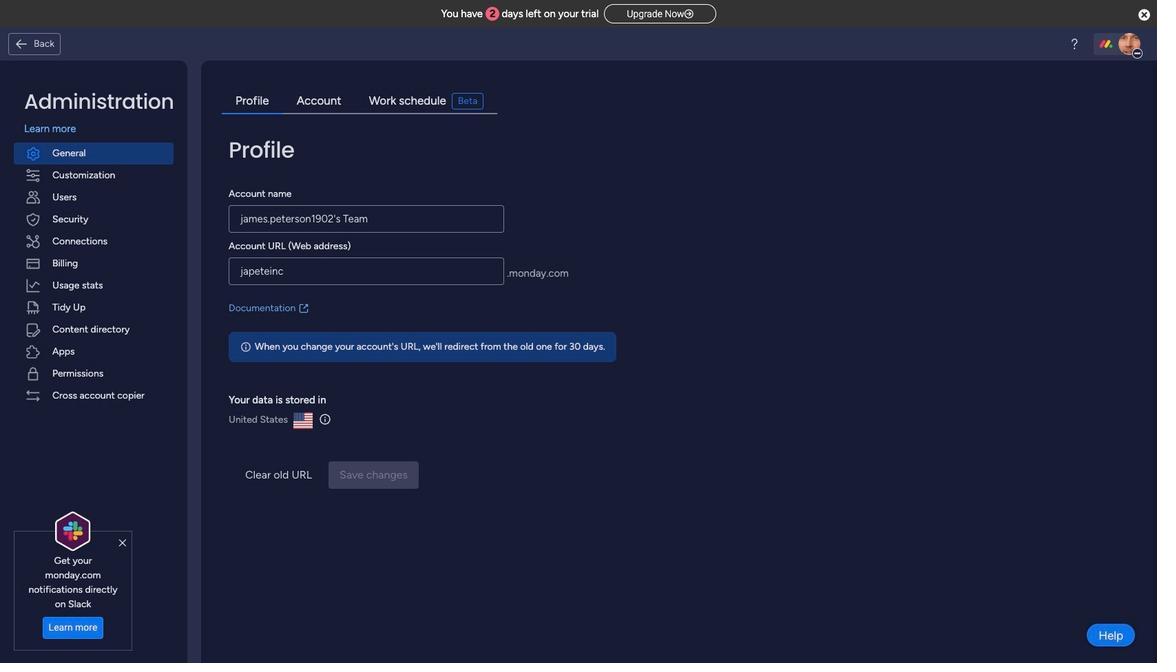 Task type: describe. For each thing, give the bounding box(es) containing it.
back to workspace image
[[14, 37, 28, 51]]

james peterson image
[[1119, 33, 1141, 55]]

dapulse close image
[[1139, 8, 1150, 22]]



Task type: locate. For each thing, give the bounding box(es) containing it.
dapulse rightstroke image
[[684, 9, 693, 19]]

help image
[[1068, 37, 1081, 51]]

dapulse x slim image
[[119, 537, 126, 550]]

None text field
[[229, 258, 504, 285]]

None text field
[[229, 205, 504, 233]]



Task type: vqa. For each thing, say whether or not it's contained in the screenshot.
Dapulse Rightstroke icon
yes



